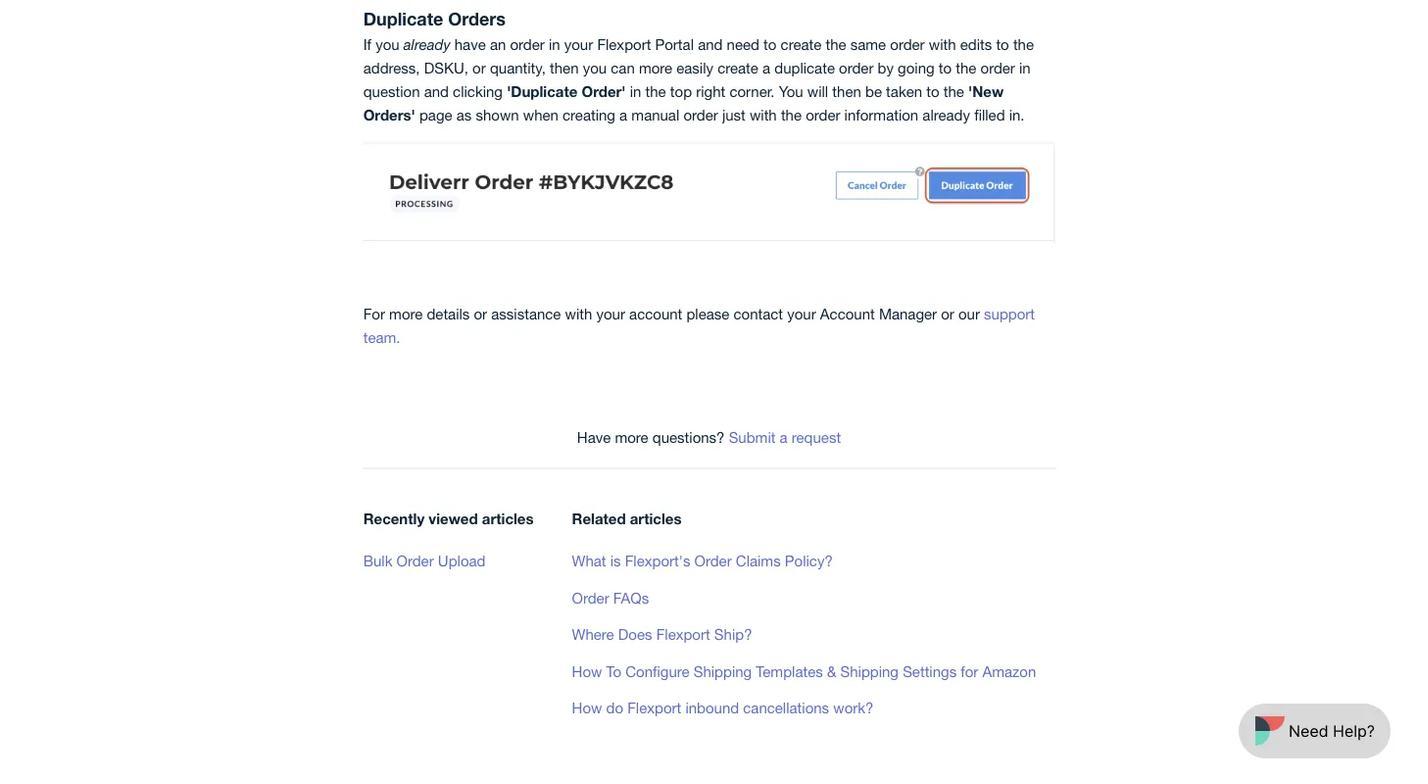Task type: locate. For each thing, give the bounding box(es) containing it.
in down can on the left top
[[630, 83, 642, 100]]

more right have
[[615, 429, 649, 446]]

create up duplicate
[[781, 36, 822, 53]]

flexport inside duplicate orders if you already have an order in your flexport
[[598, 36, 651, 53]]

0 horizontal spatial you
[[376, 36, 400, 53]]

'duplicate order' in the top right corner. you will then be taken to the
[[507, 83, 969, 101]]

more for details
[[389, 305, 423, 322]]

2 vertical spatial more
[[615, 429, 649, 446]]

2 horizontal spatial in
[[1020, 59, 1031, 77]]

a
[[763, 59, 771, 77], [620, 106, 628, 124], [780, 429, 788, 446]]

your right the contact
[[788, 305, 816, 322]]

0 vertical spatial then
[[550, 59, 579, 77]]

if
[[363, 36, 372, 53]]

team.
[[363, 328, 401, 345]]

0 horizontal spatial in
[[549, 36, 560, 53]]

2 horizontal spatial with
[[929, 36, 957, 53]]

order up quantity,
[[510, 36, 545, 53]]

articles
[[482, 510, 534, 528], [630, 510, 682, 528]]

flexport's
[[625, 552, 691, 570]]

flexport
[[598, 36, 651, 53], [657, 626, 711, 643], [628, 699, 682, 717]]

1 horizontal spatial a
[[763, 59, 771, 77]]

shipping up how do flexport inbound cancellations work? link
[[694, 663, 752, 680]]

what is flexport's order claims policy? link
[[572, 552, 833, 570]]

1 horizontal spatial you
[[583, 59, 607, 77]]

0 horizontal spatial and
[[424, 83, 449, 100]]

in up in.
[[1020, 59, 1031, 77]]

flexport for do
[[628, 699, 682, 717]]

how for how do flexport inbound cancellations work?
[[572, 699, 602, 717]]

or up clicking
[[473, 59, 486, 77]]

1 how from the top
[[572, 663, 602, 680]]

0 vertical spatial in
[[549, 36, 560, 53]]

with inside the portal and need to create the same order with edits to the address, dsku, or quantity, then you can more easily create a duplicate order by going to the order in question and clicking
[[929, 36, 957, 53]]

1 horizontal spatial articles
[[630, 510, 682, 528]]

0 vertical spatial with
[[929, 36, 957, 53]]

contact
[[734, 305, 784, 322]]

filled
[[975, 106, 1006, 124]]

as
[[457, 106, 472, 124]]

how for how to configure shipping templates & shipping settings for amazon
[[572, 663, 602, 680]]

where does flexport ship? link
[[572, 626, 753, 643]]

2 vertical spatial flexport
[[628, 699, 682, 717]]

0 horizontal spatial already
[[404, 36, 451, 53]]

1 horizontal spatial create
[[781, 36, 822, 53]]

then inside 'duplicate order' in the top right corner. you will then be taken to the
[[833, 83, 862, 100]]

details
[[427, 305, 470, 322]]

order down the what on the left bottom of the page
[[572, 589, 610, 606]]

what is flexport's order claims policy?
[[572, 552, 833, 570]]

dsku,
[[424, 59, 469, 77]]

a down order'
[[620, 106, 628, 124]]

faqs
[[614, 589, 649, 606]]

0 horizontal spatial articles
[[482, 510, 534, 528]]

your up order'
[[565, 36, 593, 53]]

articles right viewed
[[482, 510, 534, 528]]

to right taken
[[927, 83, 940, 100]]

order inside duplicate orders if you already have an order in your flexport
[[510, 36, 545, 53]]

with
[[929, 36, 957, 53], [750, 106, 777, 124], [565, 305, 593, 322]]

and
[[698, 36, 723, 53], [424, 83, 449, 100]]

shipping right &
[[841, 663, 899, 680]]

1 vertical spatial flexport
[[657, 626, 711, 643]]

order right the bulk
[[397, 552, 434, 570]]

top
[[670, 83, 692, 100]]

1 vertical spatial how
[[572, 699, 602, 717]]

1 vertical spatial with
[[750, 106, 777, 124]]

and up page
[[424, 83, 449, 100]]

with right the assistance in the top left of the page
[[565, 305, 593, 322]]

order'
[[582, 83, 626, 101]]

0 vertical spatial flexport
[[598, 36, 651, 53]]

0 vertical spatial you
[[376, 36, 400, 53]]

a up corner.
[[763, 59, 771, 77]]

question
[[363, 83, 420, 100]]

1 horizontal spatial with
[[750, 106, 777, 124]]

1 shipping from the left
[[694, 663, 752, 680]]

0 vertical spatial create
[[781, 36, 822, 53]]

or
[[473, 59, 486, 77], [474, 305, 487, 322], [942, 305, 955, 322]]

flexport up the configure
[[657, 626, 711, 643]]

with down corner.
[[750, 106, 777, 124]]

order up going
[[891, 36, 925, 53]]

and up "easily"
[[698, 36, 723, 53]]

0 vertical spatial already
[[404, 36, 451, 53]]

related
[[572, 510, 626, 528]]

templates
[[756, 663, 823, 680]]

in
[[549, 36, 560, 53], [1020, 59, 1031, 77], [630, 83, 642, 100]]

more right for
[[389, 305, 423, 322]]

where
[[572, 626, 614, 643]]

1 vertical spatial more
[[389, 305, 423, 322]]

then
[[550, 59, 579, 77], [833, 83, 862, 100]]

portal and need to create the same order with edits to the address, dsku, or quantity, then you can more easily create a duplicate order by going to the order in question and clicking
[[363, 36, 1034, 100]]

2 vertical spatial in
[[630, 83, 642, 100]]

mceclip0.png image
[[363, 142, 1055, 243]]

0 vertical spatial and
[[698, 36, 723, 53]]

1 horizontal spatial in
[[630, 83, 642, 100]]

0 vertical spatial a
[[763, 59, 771, 77]]

manual
[[632, 106, 680, 124]]

a right submit
[[780, 429, 788, 446]]

1 vertical spatial then
[[833, 83, 862, 100]]

shipping
[[694, 663, 752, 680], [841, 663, 899, 680]]

0 horizontal spatial a
[[620, 106, 628, 124]]

how left to
[[572, 663, 602, 680]]

address,
[[363, 59, 420, 77]]

2 how from the top
[[572, 699, 602, 717]]

create up 'duplicate order' in the top right corner. you will then be taken to the
[[718, 59, 759, 77]]

already
[[404, 36, 451, 53], [923, 106, 971, 124]]

the up manual
[[646, 83, 666, 100]]

1 vertical spatial you
[[583, 59, 607, 77]]

1 horizontal spatial and
[[698, 36, 723, 53]]

to right need in the right of the page
[[764, 36, 777, 53]]

2 horizontal spatial order
[[695, 552, 732, 570]]

0 horizontal spatial create
[[718, 59, 759, 77]]

support
[[985, 305, 1036, 322]]

flexport down the configure
[[628, 699, 682, 717]]

already inside duplicate orders if you already have an order in your flexport
[[404, 36, 451, 53]]

edits
[[961, 36, 993, 53]]

just
[[723, 106, 746, 124]]

in up 'duplicate
[[549, 36, 560, 53]]

more
[[639, 59, 673, 77], [389, 305, 423, 322], [615, 429, 649, 446]]

have more questions? submit a request
[[577, 429, 841, 446]]

1 vertical spatial already
[[923, 106, 971, 124]]

2 horizontal spatial a
[[780, 429, 788, 446]]

same
[[851, 36, 887, 53]]

already left filled
[[923, 106, 971, 124]]

be
[[866, 83, 882, 100]]

1 horizontal spatial then
[[833, 83, 862, 100]]

your
[[565, 36, 593, 53], [597, 305, 626, 322], [788, 305, 816, 322]]

1 horizontal spatial shipping
[[841, 663, 899, 680]]

how left do
[[572, 699, 602, 717]]

have
[[577, 429, 611, 446]]

then left the be
[[833, 83, 862, 100]]

0 horizontal spatial shipping
[[694, 663, 752, 680]]

1 vertical spatial in
[[1020, 59, 1031, 77]]

0 horizontal spatial your
[[565, 36, 593, 53]]

our
[[959, 305, 980, 322]]

your left the account
[[597, 305, 626, 322]]

creating
[[563, 106, 616, 124]]

order faqs
[[572, 589, 649, 606]]

cancellations
[[744, 699, 830, 717]]

more down portal
[[639, 59, 673, 77]]

viewed
[[429, 510, 478, 528]]

flexport up can on the left top
[[598, 36, 651, 53]]

to
[[607, 663, 622, 680]]

your inside duplicate orders if you already have an order in your flexport
[[565, 36, 593, 53]]

to right "edits"
[[997, 36, 1010, 53]]

then up 'duplicate
[[550, 59, 579, 77]]

order down 'will'
[[806, 106, 841, 124]]

when
[[523, 106, 559, 124]]

2 shipping from the left
[[841, 663, 899, 680]]

order left claims
[[695, 552, 732, 570]]

1 vertical spatial a
[[620, 106, 628, 124]]

you up order'
[[583, 59, 607, 77]]

information
[[845, 106, 919, 124]]

orders
[[448, 8, 506, 29]]

or inside the portal and need to create the same order with edits to the address, dsku, or quantity, then you can more easily create a duplicate order by going to the order in question and clicking
[[473, 59, 486, 77]]

questions?
[[653, 429, 725, 446]]

already up dsku,
[[404, 36, 451, 53]]

you right if
[[376, 36, 400, 53]]

0 vertical spatial how
[[572, 663, 602, 680]]

with left "edits"
[[929, 36, 957, 53]]

2 vertical spatial with
[[565, 305, 593, 322]]

recently
[[363, 510, 425, 528]]

more for questions?
[[615, 429, 649, 446]]

you
[[779, 83, 804, 100]]

easily
[[677, 59, 714, 77]]

order
[[397, 552, 434, 570], [695, 552, 732, 570], [572, 589, 610, 606]]

configure
[[626, 663, 690, 680]]

orders'
[[363, 106, 416, 124]]

how to configure shipping templates & shipping settings for amazon link
[[572, 663, 1037, 680]]

1 vertical spatial create
[[718, 59, 759, 77]]

0 horizontal spatial order
[[397, 552, 434, 570]]

articles up flexport's
[[630, 510, 682, 528]]

0 vertical spatial more
[[639, 59, 673, 77]]

quantity,
[[490, 59, 546, 77]]

0 horizontal spatial then
[[550, 59, 579, 77]]

please
[[687, 305, 730, 322]]



Task type: vqa. For each thing, say whether or not it's contained in the screenshot.
bottom and
yes



Task type: describe. For each thing, give the bounding box(es) containing it.
where does flexport ship?
[[572, 626, 753, 643]]

by
[[878, 59, 894, 77]]

can
[[611, 59, 635, 77]]

ship?
[[715, 626, 753, 643]]

account
[[821, 305, 875, 322]]

clicking
[[453, 83, 503, 100]]

bulk order upload link
[[363, 552, 486, 570]]

you inside duplicate orders if you already have an order in your flexport
[[376, 36, 400, 53]]

support team.
[[363, 305, 1036, 345]]

flexport for does
[[657, 626, 711, 643]]

more inside the portal and need to create the same order with edits to the address, dsku, or quantity, then you can more easily create a duplicate order by going to the order in question and clicking
[[639, 59, 673, 77]]

what
[[572, 552, 607, 570]]

bulk
[[363, 552, 393, 570]]

how do flexport inbound cancellations work?
[[572, 699, 874, 717]]

assistance
[[492, 305, 561, 322]]

portal
[[656, 36, 694, 53]]

2 articles from the left
[[630, 510, 682, 528]]

bulk order upload
[[363, 552, 486, 570]]

then inside the portal and need to create the same order with edits to the address, dsku, or quantity, then you can more easily create a duplicate order by going to the order in question and clicking
[[550, 59, 579, 77]]

2 vertical spatial a
[[780, 429, 788, 446]]

1 articles from the left
[[482, 510, 534, 528]]

is
[[611, 552, 621, 570]]

'new
[[969, 83, 1004, 101]]

0 horizontal spatial with
[[565, 305, 593, 322]]

the down "edits"
[[956, 59, 977, 77]]

or right details at the left
[[474, 305, 487, 322]]

will
[[808, 83, 829, 100]]

policy?
[[785, 552, 833, 570]]

1 vertical spatial and
[[424, 83, 449, 100]]

inbound
[[686, 699, 739, 717]]

shown
[[476, 106, 519, 124]]

work?
[[834, 699, 874, 717]]

a inside the portal and need to create the same order with edits to the address, dsku, or quantity, then you can more easily create a duplicate order by going to the order in question and clicking
[[763, 59, 771, 77]]

right
[[696, 83, 726, 100]]

related articles
[[572, 510, 682, 528]]

submit
[[729, 429, 776, 446]]

you inside the portal and need to create the same order with edits to the address, dsku, or quantity, then you can more easily create a duplicate order by going to the order in question and clicking
[[583, 59, 607, 77]]

for
[[363, 305, 385, 322]]

settings
[[903, 663, 957, 680]]

order faqs link
[[572, 589, 649, 606]]

to right going
[[939, 59, 952, 77]]

submit a request link
[[729, 429, 841, 446]]

the left 'new
[[944, 83, 965, 100]]

&
[[827, 663, 837, 680]]

1 horizontal spatial your
[[597, 305, 626, 322]]

order down same
[[839, 59, 874, 77]]

request
[[792, 429, 841, 446]]

'duplicate
[[507, 83, 578, 101]]

duplicate
[[363, 8, 444, 29]]

order up 'new
[[981, 59, 1016, 77]]

page
[[420, 106, 453, 124]]

amazon
[[983, 663, 1037, 680]]

need
[[727, 36, 760, 53]]

have
[[455, 36, 486, 53]]

the left same
[[826, 36, 847, 53]]

'new orders'
[[363, 83, 1004, 124]]

page as shown when creating a manual order just with the order information already filled in.
[[416, 106, 1025, 124]]

to inside 'duplicate order' in the top right corner. you will then be taken to the
[[927, 83, 940, 100]]

corner.
[[730, 83, 775, 100]]

how to configure shipping templates & shipping settings for amazon
[[572, 663, 1037, 680]]

do
[[607, 699, 624, 717]]

recently viewed articles
[[363, 510, 534, 528]]

for
[[961, 663, 979, 680]]

duplicate
[[775, 59, 835, 77]]

for more details or assistance with your account please contact your account manager or our
[[363, 305, 985, 322]]

does
[[619, 626, 653, 643]]

support team. link
[[363, 305, 1036, 345]]

the right "edits"
[[1014, 36, 1034, 53]]

how do flexport inbound cancellations work? link
[[572, 699, 874, 717]]

in inside the portal and need to create the same order with edits to the address, dsku, or quantity, then you can more easily create a duplicate order by going to the order in question and clicking
[[1020, 59, 1031, 77]]

2 horizontal spatial your
[[788, 305, 816, 322]]

going
[[898, 59, 935, 77]]

or left "our"
[[942, 305, 955, 322]]

order down right
[[684, 106, 718, 124]]

duplicate orders if you already have an order in your flexport
[[363, 8, 651, 53]]

the down you
[[781, 106, 802, 124]]

in.
[[1010, 106, 1025, 124]]

upload
[[438, 552, 486, 570]]

in inside duplicate orders if you already have an order in your flexport
[[549, 36, 560, 53]]

1 horizontal spatial order
[[572, 589, 610, 606]]

1 horizontal spatial already
[[923, 106, 971, 124]]

taken
[[887, 83, 923, 100]]

account
[[630, 305, 683, 322]]

claims
[[736, 552, 781, 570]]

in inside 'duplicate order' in the top right corner. you will then be taken to the
[[630, 83, 642, 100]]

manager
[[879, 305, 937, 322]]



